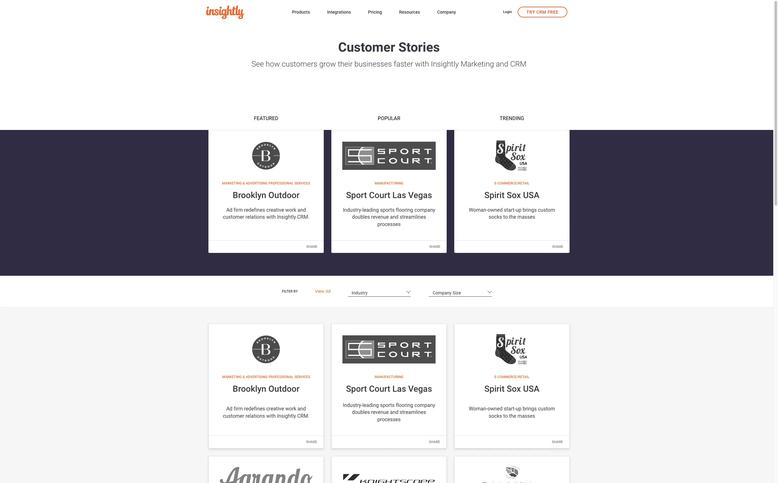 Task type: vqa. For each thing, say whether or not it's contained in the screenshot.
the bottom brings
yes



Task type: describe. For each thing, give the bounding box(es) containing it.
2 sports from the top
[[380, 402, 395, 408]]

sport court las vegas for industry-leading sports flooring company doubles revenue and streamlines processes
[[346, 384, 432, 394]]

1 vertical spatial insightly
[[277, 214, 296, 220]]

see how customers grow their businesses faster with insightly marketing and crm
[[252, 60, 527, 68]]

1 doubles from the top
[[352, 214, 370, 220]]

1 relations from the top
[[246, 214, 265, 220]]

2 work from the top
[[286, 406, 297, 412]]

custom for woman-owned start-up brings custom socks to the masses
[[538, 207, 555, 213]]

marketing for ad firm redefines creative work and customer relations with insightly crm.
[[222, 375, 242, 379]]

advertising for ad firm redefines creative work and customer relations with insightly crm.
[[246, 375, 268, 379]]

court for share
[[369, 190, 391, 201]]

up for woman-owned start-up brings custom socks to the masses share
[[516, 406, 522, 412]]

commerce/retail for woman-owned start-up brings custom socks to the masses
[[498, 375, 530, 379]]

spirit sox usa image for woman-owned start-up brings custom socks to the masses
[[466, 334, 559, 365]]

pricing link
[[368, 8, 382, 17]]

1 crm. from the top
[[297, 214, 310, 220]]

trending
[[500, 115, 525, 121]]

the for woman-owned start-up brings custom socks to the masses share
[[509, 413, 517, 419]]

2 vertical spatial with
[[266, 413, 276, 419]]

by
[[294, 290, 298, 294]]

brooklyn outdoor image for share
[[219, 140, 313, 172]]

services for ad firm redefines creative work and customer relations with insightly crm.
[[295, 375, 310, 379]]

2 flooring from the top
[[396, 402, 414, 408]]

las for industry-leading sports flooring company doubles revenue and streamlines processes
[[393, 384, 406, 394]]

2 leading from the top
[[363, 402, 379, 408]]

share inside "woman-owned start-up brings custom socks to the masses share"
[[552, 440, 563, 444]]

1 revenue from the top
[[371, 214, 389, 220]]

sport court las vegas image for share
[[342, 140, 436, 172]]

vegas for industry-leading sports flooring company doubles revenue and streamlines processes
[[409, 384, 432, 394]]

socks for woman-owned start-up brings custom socks to the masses
[[489, 214, 502, 220]]

insightly logo image
[[206, 5, 244, 19]]

manufacturing for share
[[375, 181, 404, 185]]

2 vertical spatial insightly
[[277, 413, 296, 419]]

0 vertical spatial with
[[415, 60, 429, 68]]

commerce/retail for share
[[498, 181, 530, 185]]

pricing
[[368, 10, 382, 15]]

2 crm. from the top
[[297, 413, 310, 419]]

0 horizontal spatial crm
[[511, 60, 527, 68]]

customer
[[338, 40, 396, 55]]

company
[[438, 10, 456, 15]]

socks for woman-owned start-up brings custom socks to the masses share
[[489, 413, 502, 419]]

company link
[[438, 8, 456, 17]]

stories
[[399, 40, 440, 55]]

2 company from the top
[[415, 402, 436, 408]]

spirit for share
[[485, 190, 505, 201]]

e- for share
[[495, 181, 498, 185]]

e-commerce/retail for woman-owned start-up brings custom socks to the masses
[[495, 375, 530, 379]]

usa for woman-owned start-up brings custom socks to the masses
[[524, 384, 540, 394]]

1 ad from the top
[[226, 207, 233, 213]]

brings for woman-owned start-up brings custom socks to the masses
[[523, 207, 537, 213]]

outdoor for ad firm redefines creative work and customer relations with insightly crm.
[[269, 384, 300, 394]]

login link
[[504, 9, 512, 15]]

court for industry-leading sports flooring company doubles revenue and streamlines processes
[[369, 384, 391, 394]]

woman- for woman-owned start-up brings custom socks to the masses
[[469, 207, 488, 213]]

las for share
[[393, 190, 406, 201]]

1 industry-leading sports flooring company doubles revenue and streamlines processes from the top
[[343, 207, 436, 227]]

2 redefines from the top
[[244, 406, 265, 412]]

their
[[338, 60, 353, 68]]

integrations
[[327, 10, 351, 15]]

1 company from the top
[[415, 207, 436, 213]]

2 revenue from the top
[[371, 409, 389, 415]]

0 vertical spatial marketing
[[461, 60, 494, 68]]

start- for woman-owned start-up brings custom socks to the masses
[[504, 207, 516, 213]]

1 leading from the top
[[363, 207, 379, 213]]

1 industry- from the top
[[343, 207, 363, 213]]

customer stories
[[338, 40, 440, 55]]

to for woman-owned start-up brings custom socks to the masses
[[504, 214, 508, 220]]

insightly logo link
[[206, 5, 282, 19]]

brooklyn outdoor for share
[[233, 190, 300, 201]]

products
[[292, 10, 310, 15]]

outdoor for share
[[269, 190, 300, 201]]

grow
[[319, 60, 336, 68]]

brings for woman-owned start-up brings custom socks to the masses share
[[523, 406, 537, 412]]

spirit sox usa for share
[[485, 190, 540, 201]]

resources link
[[399, 8, 420, 17]]

owned for woman-owned start-up brings custom socks to the masses
[[488, 207, 503, 213]]

2 customer from the top
[[223, 413, 244, 419]]

2 ad firm redefines creative work and customer relations with insightly crm. from the top
[[223, 406, 310, 419]]

woman-owned start-up brings custom socks to the masses
[[469, 207, 555, 220]]

professional for share
[[269, 181, 294, 185]]



Task type: locate. For each thing, give the bounding box(es) containing it.
to inside "woman-owned start-up brings custom socks to the masses share"
[[504, 413, 508, 419]]

0 vertical spatial to
[[504, 214, 508, 220]]

see
[[252, 60, 264, 68]]

2 start- from the top
[[504, 406, 516, 412]]

insightly
[[431, 60, 459, 68], [277, 214, 296, 220], [277, 413, 296, 419]]

redefines
[[244, 207, 265, 213], [244, 406, 265, 412]]

1 vertical spatial work
[[286, 406, 297, 412]]

1 manufacturing from the top
[[375, 181, 404, 185]]

1 vertical spatial company
[[415, 402, 436, 408]]

brooklyn for share
[[233, 190, 267, 201]]

brooklyn for ad firm redefines creative work and customer relations with insightly crm.
[[233, 384, 267, 394]]

0 vertical spatial custom
[[538, 207, 555, 213]]

0 vertical spatial manufacturing
[[375, 181, 404, 185]]

up
[[516, 207, 522, 213], [516, 406, 522, 412]]

marketing & advertising  professional services
[[222, 181, 310, 185], [222, 375, 310, 379]]

work
[[286, 207, 297, 213], [286, 406, 297, 412]]

sport court las vegas image for industry-leading sports flooring company doubles revenue and streamlines processes
[[343, 334, 436, 365]]

2 masses from the top
[[518, 413, 536, 419]]

creative
[[267, 207, 284, 213], [267, 406, 284, 412]]

1 vertical spatial industry-leading sports flooring company doubles revenue and streamlines processes
[[343, 402, 436, 423]]

1 sport court las vegas from the top
[[346, 190, 432, 201]]

0 vertical spatial advertising
[[246, 181, 268, 185]]

up for woman-owned start-up brings custom socks to the masses
[[516, 207, 522, 213]]

integrations link
[[327, 8, 351, 17]]

0 vertical spatial usa
[[524, 190, 540, 201]]

0 vertical spatial spirit sox usa
[[485, 190, 540, 201]]

1 vertical spatial up
[[516, 406, 522, 412]]

1 vertical spatial sport
[[346, 384, 367, 394]]

1 & from the top
[[243, 181, 245, 185]]

custom
[[538, 207, 555, 213], [538, 406, 555, 412]]

custom inside woman-owned start-up brings custom socks to the masses
[[538, 207, 555, 213]]

brooklyn outdoor image
[[219, 140, 313, 172], [220, 334, 313, 365]]

try crm free button
[[518, 6, 568, 17]]

agrando image
[[220, 466, 313, 483]]

with
[[415, 60, 429, 68], [266, 214, 276, 220], [266, 413, 276, 419]]

1 e-commerce/retail from the top
[[495, 181, 530, 185]]

0 vertical spatial customer
[[223, 214, 244, 220]]

start- inside "woman-owned start-up brings custom socks to the masses share"
[[504, 406, 516, 412]]

brooklyn outdoor
[[233, 190, 300, 201], [233, 384, 300, 394]]

woman- inside woman-owned start-up brings custom socks to the masses
[[469, 207, 488, 213]]

socks
[[489, 214, 502, 220], [489, 413, 502, 419]]

1 vertical spatial ad
[[226, 406, 233, 412]]

doubles
[[352, 214, 370, 220], [352, 409, 370, 415]]

1 spirit from the top
[[485, 190, 505, 201]]

2 vegas from the top
[[409, 384, 432, 394]]

0 vertical spatial up
[[516, 207, 522, 213]]

filter
[[282, 290, 293, 294]]

1 vertical spatial manufacturing
[[375, 375, 404, 379]]

1 flooring from the top
[[396, 207, 414, 213]]

1 owned from the top
[[488, 207, 503, 213]]

custom for woman-owned start-up brings custom socks to the masses share
[[538, 406, 555, 412]]

crm
[[537, 9, 547, 14], [511, 60, 527, 68]]

1 woman- from the top
[[469, 207, 488, 213]]

relations
[[246, 214, 265, 220], [246, 413, 265, 419]]

leading
[[363, 207, 379, 213], [363, 402, 379, 408]]

0 vertical spatial spirit sox usa image
[[465, 140, 559, 172]]

1 services from the top
[[295, 181, 310, 185]]

1 vertical spatial leading
[[363, 402, 379, 408]]

0 vertical spatial company
[[415, 207, 436, 213]]

1 usa from the top
[[524, 190, 540, 201]]

0 vertical spatial services
[[295, 181, 310, 185]]

vegas
[[409, 190, 432, 201], [409, 384, 432, 394]]

2 marketing & advertising  professional services from the top
[[222, 375, 310, 379]]

2 usa from the top
[[524, 384, 540, 394]]

2 brooklyn outdoor from the top
[[233, 384, 300, 394]]

masses inside "woman-owned start-up brings custom socks to the masses share"
[[518, 413, 536, 419]]

2 ad from the top
[[226, 406, 233, 412]]

the inside "woman-owned start-up brings custom socks to the masses share"
[[509, 413, 517, 419]]

to for woman-owned start-up brings custom socks to the masses share
[[504, 413, 508, 419]]

1 vertical spatial masses
[[518, 413, 536, 419]]

up inside "woman-owned start-up brings custom socks to the masses share"
[[516, 406, 522, 412]]

e-
[[495, 181, 498, 185], [495, 375, 498, 379]]

0 vertical spatial commerce/retail
[[498, 181, 530, 185]]

2 processes from the top
[[378, 417, 401, 423]]

1 creative from the top
[[267, 207, 284, 213]]

las
[[393, 190, 406, 201], [393, 384, 406, 394]]

manufacturing for industry-leading sports flooring company doubles revenue and streamlines processes
[[375, 375, 404, 379]]

to inside woman-owned start-up brings custom socks to the masses
[[504, 214, 508, 220]]

0 vertical spatial flooring
[[396, 207, 414, 213]]

company
[[415, 207, 436, 213], [415, 402, 436, 408]]

2 industry-leading sports flooring company doubles revenue and streamlines processes from the top
[[343, 402, 436, 423]]

spirit sox usa image for share
[[465, 140, 559, 172]]

0 vertical spatial revenue
[[371, 214, 389, 220]]

sport court las vegas
[[346, 190, 432, 201], [346, 384, 432, 394]]

owned inside woman-owned start-up brings custom socks to the masses
[[488, 207, 503, 213]]

1 sox from the top
[[507, 190, 521, 201]]

1 vertical spatial court
[[369, 384, 391, 394]]

woman- inside "woman-owned start-up brings custom socks to the masses share"
[[469, 406, 488, 412]]

owned
[[488, 207, 503, 213], [488, 406, 503, 412]]

2 doubles from the top
[[352, 409, 370, 415]]

0 vertical spatial ad firm redefines creative work and customer relations with insightly crm.
[[223, 207, 310, 220]]

sports
[[380, 207, 395, 213], [380, 402, 395, 408]]

marketing
[[461, 60, 494, 68], [222, 181, 242, 185], [222, 375, 242, 379]]

0 vertical spatial leading
[[363, 207, 379, 213]]

0 vertical spatial relations
[[246, 214, 265, 220]]

manufacturing
[[375, 181, 404, 185], [375, 375, 404, 379]]

0 vertical spatial sports
[[380, 207, 395, 213]]

1 the from the top
[[509, 214, 517, 220]]

outdoor
[[269, 190, 300, 201], [269, 384, 300, 394]]

0 vertical spatial creative
[[267, 207, 284, 213]]

brooklyn outdoor for ad firm redefines creative work and customer relations with insightly crm.
[[233, 384, 300, 394]]

products link
[[292, 8, 310, 17]]

sox
[[507, 190, 521, 201], [507, 384, 521, 394]]

businesses
[[355, 60, 392, 68]]

share
[[307, 245, 318, 249], [430, 245, 441, 249], [553, 245, 564, 249], [306, 440, 317, 444], [552, 440, 563, 444], [429, 440, 440, 444]]

0 vertical spatial masses
[[518, 214, 536, 220]]

2 outdoor from the top
[[269, 384, 300, 394]]

1 brooklyn from the top
[[233, 190, 267, 201]]

masses for woman-owned start-up brings custom socks to the masses share
[[518, 413, 536, 419]]

masses for woman-owned start-up brings custom socks to the masses
[[518, 214, 536, 220]]

1 firm from the top
[[234, 207, 243, 213]]

professional
[[269, 181, 294, 185], [269, 375, 294, 379]]

brings inside "woman-owned start-up brings custom socks to the masses share"
[[523, 406, 537, 412]]

0 vertical spatial brings
[[523, 207, 537, 213]]

socks inside "woman-owned start-up brings custom socks to the masses share"
[[489, 413, 502, 419]]

1 vertical spatial firm
[[234, 406, 243, 412]]

1 vertical spatial with
[[266, 214, 276, 220]]

2 to from the top
[[504, 413, 508, 419]]

1 to from the top
[[504, 214, 508, 220]]

marketing & advertising  professional services for share
[[222, 181, 310, 185]]

sport court las vegas image
[[342, 140, 436, 172], [343, 334, 436, 365]]

tualatin swcd image
[[466, 466, 559, 483]]

2 spirit sox usa from the top
[[485, 384, 540, 394]]

try
[[527, 9, 536, 14]]

1 vertical spatial flooring
[[396, 402, 414, 408]]

and
[[496, 60, 509, 68], [298, 207, 306, 213], [390, 214, 399, 220], [298, 406, 306, 412], [390, 409, 399, 415]]

to
[[504, 214, 508, 220], [504, 413, 508, 419]]

2 creative from the top
[[267, 406, 284, 412]]

flooring
[[396, 207, 414, 213], [396, 402, 414, 408]]

e- for woman-owned start-up brings custom socks to the masses
[[495, 375, 498, 379]]

spirit
[[485, 190, 505, 201], [485, 384, 505, 394]]

0 vertical spatial woman-
[[469, 207, 488, 213]]

crm inside button
[[537, 9, 547, 14]]

1 marketing & advertising  professional services from the top
[[222, 181, 310, 185]]

1 up from the top
[[516, 207, 522, 213]]

0 vertical spatial &
[[243, 181, 245, 185]]

1 vertical spatial brings
[[523, 406, 537, 412]]

1 vertical spatial usa
[[524, 384, 540, 394]]

1 vertical spatial crm.
[[297, 413, 310, 419]]

1 vertical spatial doubles
[[352, 409, 370, 415]]

services for share
[[295, 181, 310, 185]]

0 vertical spatial sport court las vegas
[[346, 190, 432, 201]]

0 vertical spatial the
[[509, 214, 517, 220]]

1 vertical spatial advertising
[[246, 375, 268, 379]]

1 vertical spatial marketing & advertising  professional services
[[222, 375, 310, 379]]

1 vertical spatial industry-
[[343, 402, 363, 408]]

usa for share
[[524, 190, 540, 201]]

1 redefines from the top
[[244, 207, 265, 213]]

2 services from the top
[[295, 375, 310, 379]]

2 industry- from the top
[[343, 402, 363, 408]]

2 professional from the top
[[269, 375, 294, 379]]

1 vertical spatial custom
[[538, 406, 555, 412]]

featured
[[254, 115, 279, 121]]

0 vertical spatial brooklyn
[[233, 190, 267, 201]]

0 vertical spatial crm.
[[297, 214, 310, 220]]

1 vertical spatial redefines
[[244, 406, 265, 412]]

view
[[315, 289, 325, 294]]

streamlines
[[400, 214, 426, 220], [400, 409, 426, 415]]

0 vertical spatial professional
[[269, 181, 294, 185]]

1 commerce/retail from the top
[[498, 181, 530, 185]]

revenue
[[371, 214, 389, 220], [371, 409, 389, 415]]

usa
[[524, 190, 540, 201], [524, 384, 540, 394]]

1 vertical spatial revenue
[[371, 409, 389, 415]]

1 vertical spatial brooklyn outdoor image
[[220, 334, 313, 365]]

1 custom from the top
[[538, 207, 555, 213]]

& for ad firm redefines creative work and customer relations with insightly crm.
[[243, 375, 245, 379]]

1 ad firm redefines creative work and customer relations with insightly crm. from the top
[[223, 207, 310, 220]]

0 vertical spatial ad
[[226, 207, 233, 213]]

0 vertical spatial brooklyn outdoor
[[233, 190, 300, 201]]

0 vertical spatial work
[[286, 207, 297, 213]]

1 spirit sox usa from the top
[[485, 190, 540, 201]]

1 las from the top
[[393, 190, 406, 201]]

0 vertical spatial outdoor
[[269, 190, 300, 201]]

advertising for share
[[246, 181, 268, 185]]

free
[[548, 9, 559, 14]]

2 streamlines from the top
[[400, 409, 426, 415]]

login
[[504, 10, 512, 14]]

0 vertical spatial redefines
[[244, 207, 265, 213]]

0 vertical spatial sox
[[507, 190, 521, 201]]

customer
[[223, 214, 244, 220], [223, 413, 244, 419]]

spirit for woman-owned start-up brings custom socks to the masses
[[485, 384, 505, 394]]

start- inside woman-owned start-up brings custom socks to the masses
[[504, 207, 516, 213]]

0 vertical spatial e-
[[495, 181, 498, 185]]

e-commerce/retail for share
[[495, 181, 530, 185]]

sox for woman-owned start-up brings custom socks to the masses
[[507, 384, 521, 394]]

1 outdoor from the top
[[269, 190, 300, 201]]

0 vertical spatial crm
[[537, 9, 547, 14]]

woman-
[[469, 207, 488, 213], [469, 406, 488, 412]]

1 streamlines from the top
[[400, 214, 426, 220]]

0 vertical spatial las
[[393, 190, 406, 201]]

0 vertical spatial socks
[[489, 214, 502, 220]]

0 vertical spatial spirit
[[485, 190, 505, 201]]

try crm free link
[[518, 6, 568, 17]]

2 sport court las vegas from the top
[[346, 384, 432, 394]]

1 work from the top
[[286, 207, 297, 213]]

1 vertical spatial &
[[243, 375, 245, 379]]

1 vertical spatial spirit
[[485, 384, 505, 394]]

owned inside "woman-owned start-up brings custom socks to the masses share"
[[488, 406, 503, 412]]

sport for industry-leading sports flooring company doubles revenue and streamlines processes
[[346, 384, 367, 394]]

2 owned from the top
[[488, 406, 503, 412]]

popular
[[378, 115, 401, 121]]

1 vertical spatial commerce/retail
[[498, 375, 530, 379]]

masses
[[518, 214, 536, 220], [518, 413, 536, 419]]

e-commerce/retail
[[495, 181, 530, 185], [495, 375, 530, 379]]

industry-leading sports flooring company doubles revenue and streamlines processes
[[343, 207, 436, 227], [343, 402, 436, 423]]

2 e- from the top
[[495, 375, 498, 379]]

vegas for share
[[409, 190, 432, 201]]

ad
[[226, 207, 233, 213], [226, 406, 233, 412]]

0 vertical spatial e-commerce/retail
[[495, 181, 530, 185]]

1 vertical spatial sport court las vegas image
[[343, 334, 436, 365]]

1 court from the top
[[369, 190, 391, 201]]

2 spirit from the top
[[485, 384, 505, 394]]

2 advertising from the top
[[246, 375, 268, 379]]

1 vertical spatial brooklyn outdoor
[[233, 384, 300, 394]]

1 vertical spatial las
[[393, 384, 406, 394]]

sport court las vegas for share
[[346, 190, 432, 201]]

1 vertical spatial sport court las vegas
[[346, 384, 432, 394]]

1 horizontal spatial crm
[[537, 9, 547, 14]]

1 start- from the top
[[504, 207, 516, 213]]

up inside woman-owned start-up brings custom socks to the masses
[[516, 207, 522, 213]]

firm
[[234, 207, 243, 213], [234, 406, 243, 412]]

1 advertising from the top
[[246, 181, 268, 185]]

sport for share
[[346, 190, 367, 201]]

1 vertical spatial marketing
[[222, 181, 242, 185]]

masses inside woman-owned start-up brings custom socks to the masses
[[518, 214, 536, 220]]

1 customer from the top
[[223, 214, 244, 220]]

1 vertical spatial woman-
[[469, 406, 488, 412]]

0 vertical spatial streamlines
[[400, 214, 426, 220]]

woman-owned start-up brings custom socks to the masses share
[[469, 406, 563, 444]]

processes
[[378, 221, 401, 227], [378, 417, 401, 423]]

start-
[[504, 207, 516, 213], [504, 406, 516, 412]]

1 sports from the top
[[380, 207, 395, 213]]

start- for woman-owned start-up brings custom socks to the masses share
[[504, 406, 516, 412]]

marketing & advertising  professional services for ad firm redefines creative work and customer relations with insightly crm.
[[222, 375, 310, 379]]

sox for share
[[507, 190, 521, 201]]

faster
[[394, 60, 414, 68]]

2 brings from the top
[[523, 406, 537, 412]]

2 e-commerce/retail from the top
[[495, 375, 530, 379]]

brooklyn outdoor image for ad firm redefines creative work and customer relations with insightly crm.
[[220, 334, 313, 365]]

knightscope image
[[343, 466, 436, 483]]

2 firm from the top
[[234, 406, 243, 412]]

try crm free
[[527, 9, 559, 14]]

0 vertical spatial sport court las vegas image
[[342, 140, 436, 172]]

sport
[[346, 190, 367, 201], [346, 384, 367, 394]]

1 vertical spatial crm
[[511, 60, 527, 68]]

1 vertical spatial professional
[[269, 375, 294, 379]]

2 custom from the top
[[538, 406, 555, 412]]

brooklyn
[[233, 190, 267, 201], [233, 384, 267, 394]]

2 relations from the top
[[246, 413, 265, 419]]

owned for woman-owned start-up brings custom socks to the masses share
[[488, 406, 503, 412]]

services
[[295, 181, 310, 185], [295, 375, 310, 379]]

marketing for share
[[222, 181, 242, 185]]

1 vertical spatial outdoor
[[269, 384, 300, 394]]

brings
[[523, 207, 537, 213], [523, 406, 537, 412]]

socks inside woman-owned start-up brings custom socks to the masses
[[489, 214, 502, 220]]

2 the from the top
[[509, 413, 517, 419]]

resources
[[399, 10, 420, 15]]

1 vegas from the top
[[409, 190, 432, 201]]

filter by
[[282, 290, 298, 294]]

0 vertical spatial court
[[369, 190, 391, 201]]

1 vertical spatial creative
[[267, 406, 284, 412]]

0 vertical spatial industry-
[[343, 207, 363, 213]]

1 processes from the top
[[378, 221, 401, 227]]

1 brings from the top
[[523, 207, 537, 213]]

0 vertical spatial owned
[[488, 207, 503, 213]]

brings inside woman-owned start-up brings custom socks to the masses
[[523, 207, 537, 213]]

crm.
[[297, 214, 310, 220], [297, 413, 310, 419]]

1 vertical spatial spirit sox usa
[[485, 384, 540, 394]]

2 vertical spatial marketing
[[222, 375, 242, 379]]

2 court from the top
[[369, 384, 391, 394]]

1 sport from the top
[[346, 190, 367, 201]]

view all
[[315, 289, 331, 294]]

& for share
[[243, 181, 245, 185]]

2 & from the top
[[243, 375, 245, 379]]

ad firm redefines creative work and customer relations with insightly crm.
[[223, 207, 310, 220], [223, 406, 310, 419]]

2 las from the top
[[393, 384, 406, 394]]

1 vertical spatial ad firm redefines creative work and customer relations with insightly crm.
[[223, 406, 310, 419]]

customers
[[282, 60, 318, 68]]

1 vertical spatial socks
[[489, 413, 502, 419]]

1 vertical spatial the
[[509, 413, 517, 419]]

0 vertical spatial insightly
[[431, 60, 459, 68]]

2 manufacturing from the top
[[375, 375, 404, 379]]

2 brooklyn from the top
[[233, 384, 267, 394]]

1 vertical spatial services
[[295, 375, 310, 379]]

2 up from the top
[[516, 406, 522, 412]]

1 vertical spatial spirit sox usa image
[[466, 334, 559, 365]]

2 sport from the top
[[346, 384, 367, 394]]

spirit sox usa for woman-owned start-up brings custom socks to the masses
[[485, 384, 540, 394]]

1 vertical spatial sports
[[380, 402, 395, 408]]

1 socks from the top
[[489, 214, 502, 220]]

1 professional from the top
[[269, 181, 294, 185]]

industry-
[[343, 207, 363, 213], [343, 402, 363, 408]]

2 sox from the top
[[507, 384, 521, 394]]

2 socks from the top
[[489, 413, 502, 419]]

1 vertical spatial start-
[[504, 406, 516, 412]]

all
[[326, 289, 331, 294]]

2 woman- from the top
[[469, 406, 488, 412]]

advertising
[[246, 181, 268, 185], [246, 375, 268, 379]]

custom inside "woman-owned start-up brings custom socks to the masses share"
[[538, 406, 555, 412]]

spirit sox usa image
[[465, 140, 559, 172], [466, 334, 559, 365]]

the inside woman-owned start-up brings custom socks to the masses
[[509, 214, 517, 220]]

woman- for woman-owned start-up brings custom socks to the masses share
[[469, 406, 488, 412]]

1 e- from the top
[[495, 181, 498, 185]]

1 vertical spatial to
[[504, 413, 508, 419]]

how
[[266, 60, 280, 68]]

the
[[509, 214, 517, 220], [509, 413, 517, 419]]

1 brooklyn outdoor from the top
[[233, 190, 300, 201]]

spirit sox usa
[[485, 190, 540, 201], [485, 384, 540, 394]]

&
[[243, 181, 245, 185], [243, 375, 245, 379]]

1 masses from the top
[[518, 214, 536, 220]]

0 vertical spatial marketing & advertising  professional services
[[222, 181, 310, 185]]

court
[[369, 190, 391, 201], [369, 384, 391, 394]]

professional for ad firm redefines creative work and customer relations with insightly crm.
[[269, 375, 294, 379]]

0 vertical spatial sport
[[346, 190, 367, 201]]

commerce/retail
[[498, 181, 530, 185], [498, 375, 530, 379]]

the for woman-owned start-up brings custom socks to the masses
[[509, 214, 517, 220]]

2 commerce/retail from the top
[[498, 375, 530, 379]]



